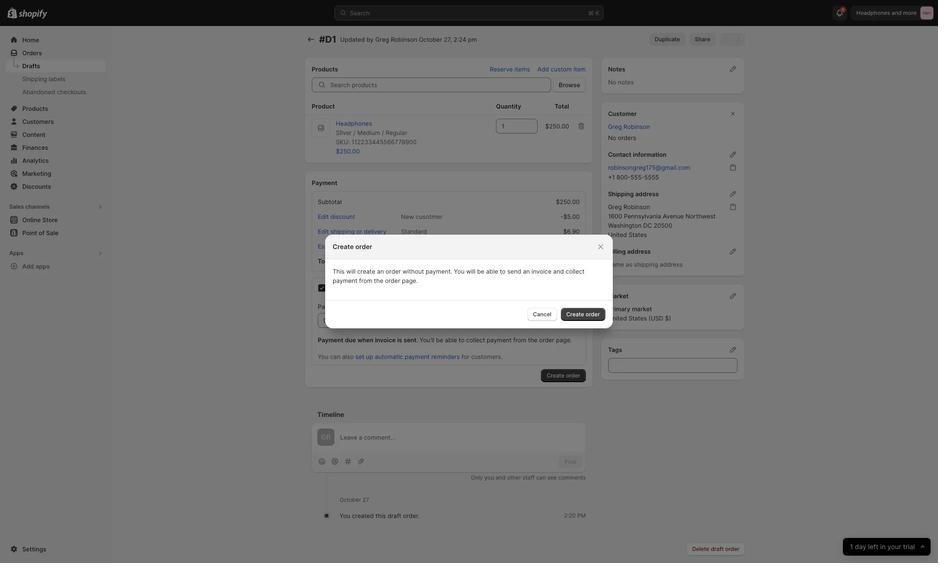Task type: describe. For each thing, give the bounding box(es) containing it.
billing address
[[609, 248, 651, 255]]

due on receipt
[[324, 317, 365, 325]]

2 an from the left
[[523, 268, 530, 275]]

-$5.00
[[561, 213, 580, 221]]

⌘
[[589, 9, 594, 17]]

settings link
[[6, 543, 106, 556]]

northwest
[[686, 213, 716, 220]]

0 vertical spatial can
[[330, 353, 341, 361]]

payment inside this will create an order without payment. you will be able to send an invoice and collect payment from the order page.
[[333, 277, 358, 285]]

new
[[401, 213, 414, 221]]

robinson for greg robinson 1600 pennsylvania avenue northwest washington dc 20500 united states
[[624, 203, 651, 211]]

information
[[633, 151, 667, 158]]

items
[[515, 65, 530, 73]]

create
[[358, 268, 376, 275]]

share button
[[690, 33, 716, 46]]

27 inside #d1 updated by greg robinson october 27 , 2:24 pm
[[444, 36, 451, 43]]

you created this draft order.
[[340, 513, 420, 520]]

due for when
[[345, 337, 356, 344]]

0 horizontal spatial draft
[[388, 513, 402, 520]]

or
[[357, 228, 362, 235]]

add custom item button
[[532, 63, 592, 76]]

#d1
[[319, 34, 337, 45]]

$6.90
[[564, 228, 580, 235]]

reserve items
[[490, 65, 530, 73]]

contact
[[609, 151, 632, 158]]

$250.00 inside button
[[336, 148, 360, 155]]

draft inside button
[[711, 546, 724, 553]]

apps
[[9, 250, 23, 257]]

2 horizontal spatial payment
[[487, 337, 512, 344]]

address for billing address
[[628, 248, 651, 255]]

0 horizontal spatial to
[[459, 337, 465, 344]]

1 no from the top
[[609, 78, 617, 86]]

delete draft order button
[[687, 543, 746, 556]]

edit discount button
[[312, 210, 361, 223]]

cancel
[[533, 311, 552, 318]]

2 vertical spatial payment
[[405, 353, 430, 361]]

1 horizontal spatial the
[[529, 337, 538, 344]]

+1 800-555-5555
[[609, 174, 660, 181]]

greg robinson 1600 pennsylvania avenue northwest washington dc 20500 united states
[[609, 203, 716, 239]]

add for add apps
[[22, 263, 34, 270]]

you'll
[[420, 337, 435, 344]]

other
[[507, 475, 522, 482]]

2:20 pm
[[564, 513, 586, 520]]

reserve items button
[[485, 63, 536, 76]]

drafts link
[[6, 59, 106, 72]]

1 horizontal spatial from
[[514, 337, 527, 344]]

you for you created this draft order.
[[340, 513, 351, 520]]

order.
[[403, 513, 420, 520]]

800-
[[617, 174, 631, 181]]

5555
[[645, 174, 660, 181]]

greg for greg robinson 1600 pennsylvania avenue northwest washington dc 20500 united states
[[609, 203, 622, 211]]

headphones silver / medium / regular sku: 112233445566778900
[[336, 120, 417, 146]]

up
[[366, 353, 373, 361]]

payment due later
[[330, 285, 382, 292]]

shipping address
[[609, 190, 659, 198]]

headphones link
[[336, 120, 372, 127]]

billing
[[609, 248, 626, 255]]

shipping for shipping address
[[609, 190, 634, 198]]

orders
[[22, 49, 42, 57]]

-
[[561, 213, 564, 221]]

orders
[[618, 134, 637, 142]]

payment for payment due when invoice is sent. you'll be able to collect payment from the order page.
[[318, 337, 344, 344]]

$250.00 button
[[331, 145, 366, 158]]

silver
[[336, 129, 352, 137]]

invoice inside this will create an order without payment. you will be able to send an invoice and collect payment from the order page.
[[532, 268, 552, 275]]

add for add custom item
[[538, 65, 550, 73]]

delete draft order
[[693, 546, 740, 553]]

states inside greg robinson 1600 pennsylvania avenue northwest washington dc 20500 united states
[[629, 231, 647, 239]]

subtotal
[[318, 198, 342, 206]]

this
[[376, 513, 386, 520]]

see
[[548, 475, 557, 482]]

edit for edit discount
[[318, 213, 329, 221]]

apps button
[[6, 247, 106, 260]]

delete
[[693, 546, 710, 553]]

you inside this will create an order without payment. you will be able to send an invoice and collect payment from the order page.
[[454, 268, 465, 275]]

send
[[508, 268, 522, 275]]

timeline
[[318, 411, 344, 419]]

from inside this will create an order without payment. you will be able to send an invoice and collect payment from the order page.
[[359, 277, 373, 285]]

sent.
[[404, 337, 418, 344]]

duplicate button
[[650, 33, 686, 46]]

market
[[609, 293, 629, 300]]

medium
[[358, 129, 380, 137]]

1 vertical spatial page.
[[557, 337, 572, 344]]

october inside #d1 updated by greg robinson october 27 , 2:24 pm
[[419, 36, 443, 43]]

new cusotmer
[[401, 213, 443, 221]]

abandoned checkouts link
[[6, 85, 106, 98]]

1 vertical spatial able
[[445, 337, 457, 344]]

item
[[574, 65, 586, 73]]

set
[[356, 353, 365, 361]]

2 will from the left
[[467, 268, 476, 275]]

1 / from the left
[[354, 129, 356, 137]]

same as shipping address
[[609, 261, 683, 268]]

Leave a comment... text field
[[340, 433, 581, 442]]

primary market united states (usd $)
[[609, 306, 672, 322]]

⌘ k
[[589, 9, 600, 17]]

delivery
[[364, 228, 387, 235]]

0 horizontal spatial invoice
[[375, 337, 396, 344]]

united inside greg robinson 1600 pennsylvania avenue northwest washington dc 20500 united states
[[609, 231, 627, 239]]

discounts
[[22, 183, 51, 190]]

abandoned checkouts
[[22, 88, 86, 96]]

edit shipping or delivery
[[318, 228, 387, 235]]

customers.
[[472, 353, 503, 361]]

0 horizontal spatial october
[[340, 497, 361, 504]]

1 vertical spatial collect
[[467, 337, 485, 344]]

dc
[[644, 222, 652, 229]]

robinsongreg175@gmail.com button
[[603, 161, 697, 174]]

+1
[[609, 174, 615, 181]]

and inside this will create an order without payment. you will be able to send an invoice and collect payment from the order page.
[[554, 268, 564, 275]]

home link
[[6, 33, 106, 46]]

shipping for shipping labels
[[22, 75, 47, 83]]

2 / from the left
[[382, 129, 384, 137]]

home
[[22, 36, 39, 44]]

$5.00
[[564, 213, 580, 221]]

2 vertical spatial address
[[660, 261, 683, 268]]

robinson inside #d1 updated by greg robinson october 27 , 2:24 pm
[[391, 36, 418, 43]]

sku:
[[336, 138, 350, 146]]

custom
[[551, 65, 572, 73]]

same
[[609, 261, 625, 268]]

greg robinson link
[[609, 123, 651, 130]]



Task type: locate. For each thing, give the bounding box(es) containing it.
order inside "delete draft order" button
[[726, 546, 740, 553]]

$)
[[666, 315, 672, 322]]

0 vertical spatial united
[[609, 231, 627, 239]]

1 vertical spatial invoice
[[375, 337, 396, 344]]

shipping
[[22, 75, 47, 83], [609, 190, 634, 198]]

shipping down discount
[[331, 228, 355, 235]]

browse button
[[554, 78, 586, 92]]

payment for payment terms
[[318, 303, 343, 311]]

set up automatic payment reminders link
[[356, 353, 460, 361]]

/
[[354, 129, 356, 137], [382, 129, 384, 137]]

0 vertical spatial page.
[[402, 277, 418, 285]]

create for the top create order button
[[567, 311, 585, 318]]

address
[[636, 190, 659, 198], [628, 248, 651, 255], [660, 261, 683, 268]]

0 vertical spatial total
[[555, 103, 570, 110]]

the down create
[[374, 277, 384, 285]]

draft right the this
[[388, 513, 402, 520]]

1 vertical spatial total
[[318, 258, 333, 265]]

this
[[333, 268, 345, 275]]

cancel button
[[528, 308, 557, 321]]

0 horizontal spatial you
[[318, 353, 329, 361]]

and
[[554, 268, 564, 275], [496, 475, 506, 482]]

later
[[369, 285, 382, 292]]

for
[[462, 353, 470, 361]]

0 vertical spatial due
[[357, 285, 368, 292]]

no left orders
[[609, 134, 617, 142]]

edit down subtotal
[[318, 213, 329, 221]]

/ down headphones
[[354, 129, 356, 137]]

payment for payment due later
[[330, 285, 355, 292]]

1 vertical spatial october
[[340, 497, 361, 504]]

1 horizontal spatial able
[[486, 268, 499, 275]]

states inside primary market united states (usd $)
[[629, 315, 647, 322]]

1 united from the top
[[609, 231, 627, 239]]

0 horizontal spatial be
[[436, 337, 444, 344]]

payment terms
[[318, 303, 361, 311]]

contact information
[[609, 151, 667, 158]]

1 vertical spatial add
[[22, 263, 34, 270]]

shipping inside button
[[331, 228, 355, 235]]

0 horizontal spatial collect
[[467, 337, 485, 344]]

2 vertical spatial create
[[547, 372, 565, 379]]

due for later
[[357, 285, 368, 292]]

add custom item
[[538, 65, 586, 73]]

washington
[[609, 222, 642, 229]]

1 horizontal spatial due
[[357, 285, 368, 292]]

add left the "custom"
[[538, 65, 550, 73]]

pm
[[468, 36, 477, 43]]

edit shipping or delivery button
[[312, 225, 392, 238]]

add
[[538, 65, 550, 73], [22, 263, 34, 270]]

and right you
[[496, 475, 506, 482]]

robinson
[[391, 36, 418, 43], [624, 123, 651, 130], [624, 203, 651, 211]]

2 edit from the top
[[318, 228, 329, 235]]

2 no from the top
[[609, 134, 617, 142]]

collect down $251.90
[[566, 268, 585, 275]]

1 vertical spatial you
[[318, 353, 329, 361]]

able inside this will create an order without payment. you will be able to send an invoice and collect payment from the order page.
[[486, 268, 499, 275]]

0 vertical spatial create
[[333, 243, 354, 251]]

$250.00 down "browse" button
[[546, 123, 570, 130]]

can left also
[[330, 353, 341, 361]]

1 vertical spatial create order button
[[541, 370, 586, 383]]

1 horizontal spatial invoice
[[532, 268, 552, 275]]

0 horizontal spatial page.
[[402, 277, 418, 285]]

1 states from the top
[[629, 231, 647, 239]]

page.
[[402, 277, 418, 285], [557, 337, 572, 344]]

0 horizontal spatial able
[[445, 337, 457, 344]]

is
[[398, 337, 402, 344]]

this will create an order without payment. you will be able to send an invoice and collect payment from the order page.
[[333, 268, 585, 285]]

shipping labels link
[[6, 72, 106, 85]]

payment down due
[[318, 337, 344, 344]]

notes
[[609, 65, 626, 73]]

2 states from the top
[[629, 315, 647, 322]]

regular
[[386, 129, 408, 137]]

an right create
[[377, 268, 384, 275]]

0 vertical spatial greg
[[376, 36, 389, 43]]

you
[[485, 475, 494, 482]]

0 horizontal spatial will
[[347, 268, 356, 275]]

you right payment.
[[454, 268, 465, 275]]

0 vertical spatial add
[[538, 65, 550, 73]]

terms
[[345, 303, 361, 311]]

to left send
[[500, 268, 506, 275]]

invoice
[[532, 268, 552, 275], [375, 337, 396, 344]]

create order for the top create order button
[[567, 311, 600, 318]]

1 horizontal spatial an
[[523, 268, 530, 275]]

2 horizontal spatial create
[[567, 311, 585, 318]]

greg inside #d1 updated by greg robinson october 27 , 2:24 pm
[[376, 36, 389, 43]]

due left later on the bottom
[[357, 285, 368, 292]]

1 horizontal spatial create
[[547, 372, 565, 379]]

shipping down drafts
[[22, 75, 47, 83]]

an right send
[[523, 268, 530, 275]]

1 vertical spatial and
[[496, 475, 506, 482]]

you left created
[[340, 513, 351, 520]]

be
[[478, 268, 485, 275], [436, 337, 444, 344]]

1 edit from the top
[[318, 213, 329, 221]]

edit inside button
[[318, 213, 329, 221]]

duplicate
[[655, 36, 681, 43]]

to up for
[[459, 337, 465, 344]]

1 vertical spatial 27
[[363, 497, 369, 504]]

1 horizontal spatial shipping
[[635, 261, 659, 268]]

payment down this
[[333, 277, 358, 285]]

greg right by in the left of the page
[[376, 36, 389, 43]]

to inside this will create an order without payment. you will be able to send an invoice and collect payment from the order page.
[[500, 268, 506, 275]]

1 vertical spatial payment
[[487, 337, 512, 344]]

0 vertical spatial and
[[554, 268, 564, 275]]

sales channels button
[[6, 201, 106, 214]]

20500
[[654, 222, 673, 229]]

$250.00 up -$5.00
[[556, 198, 580, 206]]

0 vertical spatial shipping
[[331, 228, 355, 235]]

receipt
[[346, 317, 365, 325]]

payment down this
[[330, 285, 355, 292]]

able up "reminders"
[[445, 337, 457, 344]]

robinson up pennsylvania
[[624, 203, 651, 211]]

shipping down 800-
[[609, 190, 634, 198]]

customer
[[609, 110, 637, 117]]

1 vertical spatial states
[[629, 315, 647, 322]]

payment up customers.
[[487, 337, 512, 344]]

0 vertical spatial no
[[609, 78, 617, 86]]

0 vertical spatial robinson
[[391, 36, 418, 43]]

channels
[[25, 203, 50, 210]]

1 vertical spatial shipping
[[635, 261, 659, 268]]

0 vertical spatial able
[[486, 268, 499, 275]]

0 vertical spatial 27
[[444, 36, 451, 43]]

states down dc
[[629, 231, 647, 239]]

0 vertical spatial states
[[629, 231, 647, 239]]

payment down sent.
[[405, 353, 430, 361]]

0 horizontal spatial /
[[354, 129, 356, 137]]

greg inside greg robinson 1600 pennsylvania avenue northwest washington dc 20500 united states
[[609, 203, 622, 211]]

headphones
[[336, 120, 372, 127]]

add left apps
[[22, 263, 34, 270]]

united down primary
[[609, 315, 627, 322]]

0 horizontal spatial from
[[359, 277, 373, 285]]

0 horizontal spatial the
[[374, 277, 384, 285]]

0 horizontal spatial create
[[333, 243, 354, 251]]

the inside this will create an order without payment. you will be able to send an invoice and collect payment from the order page.
[[374, 277, 384, 285]]

address for shipping address
[[636, 190, 659, 198]]

only
[[471, 475, 483, 482]]

1 horizontal spatial will
[[467, 268, 476, 275]]

1 vertical spatial be
[[436, 337, 444, 344]]

payment
[[312, 179, 338, 187], [330, 285, 355, 292], [318, 303, 343, 311], [318, 337, 344, 344]]

1 horizontal spatial /
[[382, 129, 384, 137]]

1 horizontal spatial be
[[478, 268, 485, 275]]

0 vertical spatial collect
[[566, 268, 585, 275]]

1 vertical spatial address
[[628, 248, 651, 255]]

cusotmer
[[416, 213, 443, 221]]

1 vertical spatial the
[[529, 337, 538, 344]]

edit for edit shipping or delivery
[[318, 228, 329, 235]]

1 horizontal spatial draft
[[711, 546, 724, 553]]

draft right delete
[[711, 546, 724, 553]]

collect up for
[[467, 337, 485, 344]]

payment up subtotal
[[312, 179, 338, 187]]

shipping right as
[[635, 261, 659, 268]]

draft
[[388, 513, 402, 520], [711, 546, 724, 553]]

no inside greg robinson no orders
[[609, 134, 617, 142]]

will right this
[[347, 268, 356, 275]]

1 vertical spatial no
[[609, 134, 617, 142]]

shipping inside 'link'
[[22, 75, 47, 83]]

united inside primary market united states (usd $)
[[609, 315, 627, 322]]

1 horizontal spatial and
[[554, 268, 564, 275]]

create order for bottommost create order button
[[547, 372, 581, 379]]

1 horizontal spatial add
[[538, 65, 550, 73]]

created
[[352, 513, 374, 520]]

0 vertical spatial create order
[[333, 243, 373, 251]]

sales channels
[[9, 203, 50, 210]]

invoice right send
[[532, 268, 552, 275]]

0 vertical spatial you
[[454, 268, 465, 275]]

edit inside button
[[318, 228, 329, 235]]

total down edit shipping or delivery button
[[318, 258, 333, 265]]

from
[[359, 277, 373, 285], [514, 337, 527, 344]]

1 horizontal spatial payment
[[405, 353, 430, 361]]

pennsylvania
[[624, 213, 662, 220]]

payment for payment
[[312, 179, 338, 187]]

,
[[451, 36, 452, 43]]

standard
[[401, 228, 427, 235]]

greg for greg robinson no orders
[[609, 123, 622, 130]]

1 vertical spatial can
[[537, 475, 546, 482]]

apps
[[36, 263, 50, 270]]

greg up the 1600
[[609, 203, 622, 211]]

robinson right by in the left of the page
[[391, 36, 418, 43]]

product
[[312, 103, 335, 110]]

invoice left is
[[375, 337, 396, 344]]

0 vertical spatial be
[[478, 268, 485, 275]]

1 horizontal spatial to
[[500, 268, 506, 275]]

robinson for greg robinson no orders
[[624, 123, 651, 130]]

page. down without
[[402, 277, 418, 285]]

1 will from the left
[[347, 268, 356, 275]]

2 vertical spatial $250.00
[[556, 198, 580, 206]]

payment up due
[[318, 303, 343, 311]]

the down cancel button
[[529, 337, 538, 344]]

due left "when"
[[345, 337, 356, 344]]

1 horizontal spatial can
[[537, 475, 546, 482]]

orders link
[[6, 46, 106, 59]]

1 vertical spatial robinson
[[624, 123, 651, 130]]

robinson inside greg robinson no orders
[[624, 123, 651, 130]]

1 vertical spatial create order
[[567, 311, 600, 318]]

1 vertical spatial shipping
[[609, 190, 634, 198]]

0 vertical spatial october
[[419, 36, 443, 43]]

/ up 112233445566778900
[[382, 129, 384, 137]]

greg down customer
[[609, 123, 622, 130]]

able left send
[[486, 268, 499, 275]]

address up "same as shipping address"
[[628, 248, 651, 255]]

1 horizontal spatial total
[[555, 103, 570, 110]]

0 vertical spatial invoice
[[532, 268, 552, 275]]

2 vertical spatial robinson
[[624, 203, 651, 211]]

create order dialog
[[0, 235, 939, 329]]

1 vertical spatial greg
[[609, 123, 622, 130]]

will right payment.
[[467, 268, 476, 275]]

page. inside this will create an order without payment. you will be able to send an invoice and collect payment from the order page.
[[402, 277, 418, 285]]

staff
[[523, 475, 535, 482]]

drafts
[[22, 62, 40, 70]]

greg robinson no orders
[[609, 123, 651, 142]]

avatar with initials g r image
[[318, 429, 335, 446]]

555-
[[631, 174, 645, 181]]

$250.00 down sku: at the top left of page
[[336, 148, 360, 155]]

states down market
[[629, 315, 647, 322]]

products
[[312, 65, 338, 73]]

address down the '20500'
[[660, 261, 683, 268]]

1 horizontal spatial you
[[340, 513, 351, 520]]

and down $251.90
[[554, 268, 564, 275]]

1 vertical spatial $250.00
[[336, 148, 360, 155]]

reminders
[[432, 353, 460, 361]]

0 horizontal spatial an
[[377, 268, 384, 275]]

0 horizontal spatial shipping
[[331, 228, 355, 235]]

payment
[[333, 277, 358, 285], [487, 337, 512, 344], [405, 353, 430, 361]]

be inside this will create an order without payment. you will be able to send an invoice and collect payment from the order page.
[[478, 268, 485, 275]]

0 vertical spatial create order button
[[561, 308, 606, 321]]

2 united from the top
[[609, 315, 627, 322]]

edit down edit discount button
[[318, 228, 329, 235]]

shipping
[[331, 228, 355, 235], [635, 261, 659, 268]]

labels
[[49, 75, 66, 83]]

you for you can also set up automatic payment reminders for customers.
[[318, 353, 329, 361]]

27 left 2:24
[[444, 36, 451, 43]]

pm
[[578, 513, 586, 520]]

1 an from the left
[[377, 268, 384, 275]]

no left notes
[[609, 78, 617, 86]]

27
[[444, 36, 451, 43], [363, 497, 369, 504]]

1 horizontal spatial shipping
[[609, 190, 634, 198]]

be left send
[[478, 268, 485, 275]]

0 horizontal spatial total
[[318, 258, 333, 265]]

payment.
[[426, 268, 453, 275]]

can left "see"
[[537, 475, 546, 482]]

1 horizontal spatial collect
[[566, 268, 585, 275]]

2 vertical spatial you
[[340, 513, 351, 520]]

0 horizontal spatial 27
[[363, 497, 369, 504]]

2 vertical spatial create order
[[547, 372, 581, 379]]

1 horizontal spatial 27
[[444, 36, 451, 43]]

page. down cancel button
[[557, 337, 572, 344]]

0 horizontal spatial payment
[[333, 277, 358, 285]]

greg inside greg robinson no orders
[[609, 123, 622, 130]]

to
[[500, 268, 506, 275], [459, 337, 465, 344]]

october left ,
[[419, 36, 443, 43]]

$251.90
[[556, 258, 580, 265]]

robinson inside greg robinson 1600 pennsylvania avenue northwest washington dc 20500 united states
[[624, 203, 651, 211]]

comments
[[559, 475, 586, 482]]

october up created
[[340, 497, 361, 504]]

updated
[[341, 36, 365, 43]]

you left also
[[318, 353, 329, 361]]

create for bottommost create order button
[[547, 372, 565, 379]]

tags
[[609, 346, 623, 354]]

be right you'll
[[436, 337, 444, 344]]

27 up created
[[363, 497, 369, 504]]

only you and other staff can see comments
[[471, 475, 586, 482]]

0 vertical spatial payment
[[333, 277, 358, 285]]

without
[[403, 268, 424, 275]]

due
[[324, 317, 335, 325]]

robinson up orders
[[624, 123, 651, 130]]

1600
[[609, 213, 623, 220]]

united down washington
[[609, 231, 627, 239]]

checkouts
[[57, 88, 86, 96]]

1 vertical spatial from
[[514, 337, 527, 344]]

0 horizontal spatial shipping
[[22, 75, 47, 83]]

1 vertical spatial draft
[[711, 546, 724, 553]]

shopify image
[[19, 10, 47, 19]]

0 vertical spatial $250.00
[[546, 123, 570, 130]]

1 vertical spatial create
[[567, 311, 585, 318]]

total down "browse" button
[[555, 103, 570, 110]]

address down 5555
[[636, 190, 659, 198]]

0 vertical spatial to
[[500, 268, 506, 275]]

2 vertical spatial greg
[[609, 203, 622, 211]]

2:24
[[454, 36, 467, 43]]

collect inside this will create an order without payment. you will be able to send an invoice and collect payment from the order page.
[[566, 268, 585, 275]]

discount
[[331, 213, 355, 221]]



Task type: vqa. For each thing, say whether or not it's contained in the screenshot.
search collections text field
no



